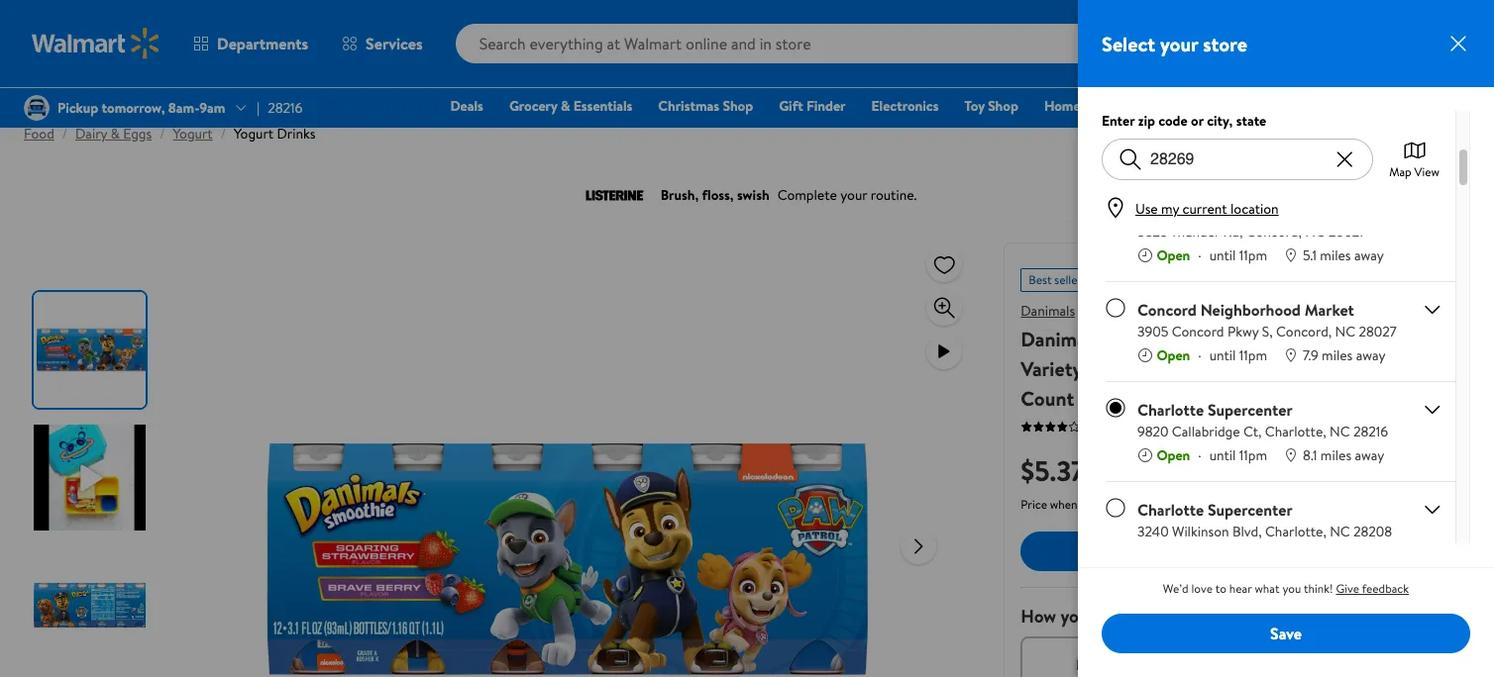 Task type: locate. For each thing, give the bounding box(es) containing it.
gift finder
[[779, 96, 846, 116]]

concord for concord supercenter
[[1138, 199, 1197, 221]]

shop right the christmas
[[723, 96, 753, 116]]

miles for concord neighborhood market
[[1322, 346, 1353, 366]]

2 open from the top
[[1157, 246, 1190, 266]]

concord inside the concord supercenter 5825 thunder rd, concord, nc 28027
[[1138, 199, 1197, 221]]

1 open from the top
[[1157, 146, 1190, 166]]

wilkinson
[[1172, 522, 1229, 542]]

supercenter for concord supercenter
[[1201, 199, 1286, 221]]

· down thunder
[[1198, 246, 1202, 266]]

add
[[1090, 541, 1118, 563]]

fashion
[[1106, 96, 1152, 116]]

we'd love to hear what you think! give feedback
[[1163, 581, 1409, 598]]

5825 thunder rd, concord, nc 28027. element
[[1138, 222, 1384, 242]]

market
[[1312, 99, 1362, 121], [1305, 299, 1354, 321]]

0 vertical spatial charlotte
[[1138, 99, 1204, 121]]

danimals strawberry explosion & mixed berry variety pack smoothies, 3.1 fl. oz. bottles, 12 count - image 2 of 10 image
[[34, 420, 150, 536]]

view
[[1415, 164, 1440, 181]]

0 vertical spatial danimals
[[1021, 301, 1075, 321]]

2 charlotte from the top
[[1138, 399, 1204, 421]]

away right clear zip code or city, state field icon
[[1359, 146, 1388, 166]]

1 vertical spatial supercenter
[[1208, 399, 1293, 421]]

4 open from the top
[[1157, 446, 1190, 466]]

reviews
[[1133, 418, 1171, 435]]

city,
[[1207, 111, 1233, 131]]

supercenter up ct,
[[1208, 399, 1293, 421]]

home link
[[1035, 95, 1090, 117]]

thunder
[[1171, 222, 1220, 242]]

to inside dialog
[[1215, 581, 1227, 598]]

yogurt right 'eggs'
[[173, 124, 213, 144]]

charlotte, down registry "link"
[[1242, 122, 1304, 142]]

3 open from the top
[[1157, 346, 1190, 366]]

away down the 28216
[[1355, 446, 1384, 466]]

· down callabridge
[[1198, 446, 1202, 466]]

danimals down danimals link
[[1021, 326, 1100, 353]]

2 vertical spatial charlotte,
[[1265, 522, 1327, 542]]

2 vertical spatial concord
[[1172, 322, 1224, 342]]

location
[[1231, 199, 1279, 219]]

0 vertical spatial to
[[1122, 541, 1137, 563]]

concord,
[[1246, 222, 1302, 242], [1276, 322, 1332, 342]]

2 horizontal spatial &
[[1293, 326, 1307, 353]]

charlotte, inside charlotte neighborhood market 11530 n tryon st, charlotte, nc 28262
[[1242, 122, 1304, 142]]

1 charlotte from the top
[[1138, 99, 1204, 121]]

charlotte supercenter store details image for 9820 callabridge ct, charlotte, nc 28216
[[1421, 398, 1444, 422]]

open down the 9820
[[1157, 446, 1190, 466]]

·
[[1198, 246, 1202, 266], [1198, 346, 1202, 366], [1198, 446, 1202, 466]]

1 yogurt from the left
[[173, 124, 213, 144]]

0 vertical spatial ·
[[1198, 246, 1202, 266]]

market inside charlotte neighborhood market 11530 n tryon st, charlotte, nc 28262
[[1312, 99, 1362, 121]]

1 horizontal spatial yogurt
[[234, 124, 274, 144]]

2 · from the top
[[1198, 346, 1202, 366]]

until down "pkwy"
[[1210, 346, 1236, 366]]

1 open · until 11pm from the top
[[1157, 246, 1267, 266]]

&
[[561, 96, 570, 116], [111, 124, 120, 144], [1293, 326, 1307, 353]]

best
[[1029, 272, 1052, 288]]

0 horizontal spatial yogurt
[[173, 124, 213, 144]]

count
[[1021, 385, 1074, 412]]

what
[[1255, 581, 1280, 598]]

supercenter up rd,
[[1201, 199, 1286, 221]]

1 vertical spatial charlotte supercenter store details image
[[1421, 499, 1444, 522]]

item:
[[1169, 604, 1209, 629]]

until for 9820
[[1210, 446, 1236, 466]]

to left cart
[[1122, 541, 1137, 563]]

view video image
[[933, 340, 957, 364]]

shop for christmas shop
[[723, 96, 753, 116]]

berry
[[1369, 326, 1416, 353]]

add to favorites list, danimals strawberry explosion & mixed berry variety pack smoothies, 3.1 fl. oz. bottles, 12 count image
[[933, 252, 957, 277]]

zoom image modal image
[[933, 296, 957, 320]]

pack
[[1087, 356, 1128, 382]]

zip
[[1138, 111, 1155, 131]]

finder
[[807, 96, 846, 116]]

miles for charlotte supercenter
[[1321, 446, 1352, 466]]

0 horizontal spatial to
[[1122, 541, 1137, 563]]

map view
[[1389, 164, 1440, 181]]

open · until 11pm down callabridge
[[1157, 446, 1267, 466]]

open · until 11pm
[[1157, 246, 1267, 266], [1157, 346, 1267, 366], [1157, 446, 1267, 466]]

neighborhood up "pkwy"
[[1201, 299, 1301, 321]]

& up the oz.
[[1293, 326, 1307, 353]]

1 vertical spatial 28027
[[1359, 322, 1397, 342]]

yogurt left drinks
[[234, 124, 274, 144]]

concord, up 7.9
[[1276, 322, 1332, 342]]

nc inside the concord supercenter 5825 thunder rd, concord, nc 28027
[[1305, 222, 1326, 242]]

8.1 miles away
[[1303, 446, 1384, 466]]

2 vertical spatial supercenter
[[1208, 500, 1293, 521]]

away for concord supercenter
[[1354, 246, 1384, 266]]

to inside button
[[1122, 541, 1137, 563]]

1 horizontal spatial &
[[561, 96, 570, 116]]

0 horizontal spatial &
[[111, 124, 120, 144]]

3 until from the top
[[1210, 446, 1236, 466]]

close panel image
[[1447, 32, 1470, 55]]

neighborhood inside concord neighborhood market 3905 concord pkwy s, concord, nc 28027
[[1201, 299, 1301, 321]]

· for 9820
[[1198, 446, 1202, 466]]

market for charlotte neighborhood market
[[1312, 99, 1362, 121]]

seller
[[1055, 272, 1082, 288]]

11pm down "pkwy"
[[1239, 346, 1267, 366]]

1 horizontal spatial to
[[1215, 581, 1227, 598]]

145 reviews link
[[1108, 418, 1171, 435]]

miles right 8.1
[[1321, 446, 1352, 466]]

/ right yogurt link on the top of the page
[[221, 124, 226, 144]]

0 vertical spatial supercenter
[[1201, 199, 1286, 221]]

1 vertical spatial 11pm
[[1239, 346, 1267, 366]]

miles right 7.9
[[1322, 346, 1353, 366]]

concord supercenter 5825 thunder rd, concord, nc 28027
[[1138, 199, 1367, 242]]

0 vertical spatial market
[[1312, 99, 1362, 121]]

3 open · until 11pm from the top
[[1157, 446, 1267, 466]]

danimals strawberry explosion & mixed berry variety pack smoothies, 3.1 fl. oz. bottles, 12 count - image 1 of 10 image
[[34, 292, 150, 408]]

· left the 3.1
[[1198, 346, 1202, 366]]

fashion link
[[1098, 95, 1161, 117]]

select your store
[[1102, 30, 1247, 57]]

5.0
[[1303, 146, 1321, 166]]

away right 5.1
[[1354, 246, 1384, 266]]

charlotte up 3240
[[1138, 500, 1204, 521]]

charlotte inside charlotte neighborhood market 11530 n tryon st, charlotte, nc 28262
[[1138, 99, 1204, 121]]

smoothies,
[[1132, 356, 1228, 382]]

popular
[[1106, 272, 1145, 288]]

nc for charlotte supercenter 9820 callabridge ct, charlotte, nc 28216
[[1330, 422, 1350, 442]]

3 · from the top
[[1198, 446, 1202, 466]]

2 shop from the left
[[988, 96, 1019, 116]]

& inside danimals danimals strawberry explosion & mixed berry variety pack smoothies, 3.1 fl. oz. bottles, 12 count
[[1293, 326, 1307, 353]]

2 horizontal spatial /
[[221, 124, 226, 144]]

supercenter inside charlotte supercenter 9820 callabridge ct, charlotte, nc 28216
[[1208, 399, 1293, 421]]

feedback
[[1362, 581, 1409, 598]]

2 vertical spatial open · until 11pm
[[1157, 446, 1267, 466]]

miles down 28262
[[1325, 146, 1356, 166]]

miles
[[1325, 146, 1356, 166], [1320, 246, 1351, 266], [1322, 346, 1353, 366], [1321, 446, 1352, 466]]

/
[[62, 124, 67, 144], [160, 124, 165, 144], [221, 124, 226, 144]]

your
[[1160, 30, 1198, 57]]

2 until from the top
[[1210, 346, 1236, 366]]

0 vertical spatial 11pm
[[1239, 246, 1267, 266]]

0 vertical spatial open · until 11pm
[[1157, 246, 1267, 266]]

danimals link
[[1021, 301, 1075, 321]]

danimals down best seller
[[1021, 301, 1075, 321]]

2 vertical spatial charlotte
[[1138, 500, 1204, 521]]

charlotte, for charlotte supercenter 3240 wilkinson blvd, charlotte, nc 28208
[[1265, 522, 1327, 542]]

legal information image
[[1171, 496, 1187, 512]]

1 vertical spatial open · until 11pm
[[1157, 346, 1267, 366]]

danimals strawberry explosion & mixed berry variety pack smoothies, 3.1 fl. oz. bottles, 12 count - image 3 of 10 image
[[34, 548, 150, 664]]

charlotte, right 'blvd,'
[[1265, 522, 1327, 542]]

concord, inside the concord supercenter 5825 thunder rd, concord, nc 28027
[[1246, 222, 1302, 242]]

open · until 11pm for 5825
[[1157, 246, 1267, 266]]

0 horizontal spatial shop
[[723, 96, 753, 116]]

concord up '3905' on the right of page
[[1138, 299, 1197, 321]]

2 open · until 11pm from the top
[[1157, 346, 1267, 366]]

charlotte inside charlotte supercenter 9820 callabridge ct, charlotte, nc 28216
[[1138, 399, 1204, 421]]

until up "danimals
[[1210, 246, 1236, 266]]

1 horizontal spatial /
[[160, 124, 165, 144]]

neighborhood inside charlotte neighborhood market 11530 n tryon st, charlotte, nc 28262
[[1208, 99, 1308, 121]]

1 / from the left
[[62, 124, 67, 144]]

shop right toy
[[988, 96, 1019, 116]]

how
[[1021, 604, 1056, 629]]

1 charlotte supercenter store details image from the top
[[1421, 398, 1444, 422]]

for "danimals yogurt"
[[1181, 272, 1288, 288]]

charlotte supercenter store details image right the 28216
[[1421, 398, 1444, 422]]

None radio
[[1106, 198, 1126, 218], [1106, 298, 1126, 318], [1106, 198, 1126, 218], [1106, 298, 1126, 318]]

2 vertical spatial ·
[[1198, 446, 1202, 466]]

1 shop from the left
[[723, 96, 753, 116]]

popular pick
[[1106, 272, 1169, 288]]

28027 inside concord neighborhood market 3905 concord pkwy s, concord, nc 28027
[[1359, 322, 1397, 342]]

1 · from the top
[[1198, 246, 1202, 266]]

select your store dialog
[[1078, 0, 1494, 678]]

open · until 11pm up "danimals
[[1157, 246, 1267, 266]]

1 danimals from the top
[[1021, 301, 1075, 321]]

next media item image
[[907, 535, 931, 558]]

neighborhood
[[1208, 99, 1308, 121], [1201, 299, 1301, 321]]

charlotte, inside charlotte supercenter 9820 callabridge ct, charlotte, nc 28216
[[1265, 422, 1326, 442]]

0 vertical spatial 28027
[[1329, 222, 1367, 242]]

ct,
[[1244, 422, 1262, 442]]

28027
[[1329, 222, 1367, 242], [1359, 322, 1397, 342]]

nc inside concord neighborhood market 3905 concord pkwy s, concord, nc 28027
[[1335, 322, 1356, 342]]

5825
[[1138, 222, 1168, 242]]

3 11pm from the top
[[1239, 446, 1267, 466]]

1 vertical spatial to
[[1215, 581, 1227, 598]]

add to cart button
[[1021, 532, 1237, 572]]

variety
[[1021, 356, 1082, 382]]

11pm down ct,
[[1239, 446, 1267, 466]]

neighborhood for concord
[[1201, 299, 1301, 321]]

concord
[[1138, 199, 1197, 221], [1138, 299, 1197, 321], [1172, 322, 1224, 342]]

bottles,
[[1317, 356, 1384, 382]]

explosion
[[1205, 326, 1288, 353]]

1 vertical spatial charlotte,
[[1265, 422, 1326, 442]]

away for charlotte supercenter
[[1355, 446, 1384, 466]]

0 vertical spatial charlotte,
[[1242, 122, 1304, 142]]

away left 12
[[1356, 346, 1386, 366]]

3905
[[1138, 322, 1169, 342]]

1 until from the top
[[1210, 246, 1236, 266]]

market up 28262
[[1312, 99, 1362, 121]]

miles for concord supercenter
[[1320, 246, 1351, 266]]

0 vertical spatial concord,
[[1246, 222, 1302, 242]]

this
[[1136, 604, 1165, 629]]

2 / from the left
[[160, 124, 165, 144]]

supercenter up 'blvd,'
[[1208, 500, 1293, 521]]

0 vertical spatial charlotte supercenter store details image
[[1421, 398, 1444, 422]]

3 / from the left
[[221, 124, 226, 144]]

grocery & essentials link
[[500, 95, 641, 117]]

1 vertical spatial market
[[1305, 299, 1354, 321]]

until
[[1210, 246, 1236, 266], [1210, 346, 1236, 366], [1210, 446, 1236, 466]]

neighborhood up 11530 n tryon st, charlotte, nc 28262. element
[[1208, 99, 1308, 121]]

shop for toy shop
[[988, 96, 1019, 116]]

· for 5825
[[1198, 246, 1202, 266]]

charlotte inside charlotte supercenter 3240 wilkinson blvd, charlotte, nc 28208
[[1138, 500, 1204, 521]]

open · until 11pm down "pkwy"
[[1157, 346, 1267, 366]]

1 vertical spatial ·
[[1198, 346, 1202, 366]]

· for market
[[1198, 346, 1202, 366]]

3 charlotte from the top
[[1138, 500, 1204, 521]]

danimals
[[1021, 301, 1075, 321], [1021, 326, 1100, 353]]

charlotte, up 8.1
[[1265, 422, 1326, 442]]

how you'll get this item:
[[1021, 604, 1209, 629]]

charlotte up the 9820
[[1138, 399, 1204, 421]]

open
[[1157, 146, 1190, 166], [1157, 246, 1190, 266], [1157, 346, 1190, 366], [1157, 446, 1190, 466]]

1 11pm from the top
[[1239, 246, 1267, 266]]

1 vertical spatial until
[[1210, 346, 1236, 366]]

None radio
[[1106, 98, 1126, 118], [1106, 398, 1126, 418], [1106, 499, 1126, 518], [1106, 98, 1126, 118], [1106, 398, 1126, 418], [1106, 499, 1126, 518]]

until down callabridge
[[1210, 446, 1236, 466]]

charlotte for charlotte supercenter
[[1138, 399, 1204, 421]]

3240 wilkinson blvd, charlotte, nc 28208. element
[[1138, 522, 1392, 542]]

nc up 8.1 miles away
[[1330, 422, 1350, 442]]

miles right 5.1
[[1320, 246, 1351, 266]]

give feedback button
[[1336, 581, 1409, 599]]

2 11pm from the top
[[1239, 346, 1267, 366]]

2 charlotte supercenter store details image from the top
[[1421, 499, 1444, 522]]

1 horizontal spatial shop
[[988, 96, 1019, 116]]

charlotte up n
[[1138, 99, 1204, 121]]

concord up smoothies, at the bottom of page
[[1172, 322, 1224, 342]]

concord, down the location
[[1246, 222, 1302, 242]]

open down n
[[1157, 146, 1190, 166]]

1 vertical spatial concord
[[1138, 299, 1197, 321]]

open down '3905' on the right of page
[[1157, 346, 1190, 366]]

28027 up 5.1 miles away at right top
[[1329, 222, 1367, 242]]

1 vertical spatial charlotte
[[1138, 399, 1204, 421]]

concord neighborhood market 3905 concord pkwy s, concord, nc 28027
[[1138, 299, 1397, 342]]

open for concord neighborhood market
[[1157, 346, 1190, 366]]

1 vertical spatial danimals
[[1021, 326, 1100, 353]]

intent image for pickup image
[[1221, 651, 1253, 678]]

0 vertical spatial until
[[1210, 246, 1236, 266]]

& right grocery
[[561, 96, 570, 116]]

sponsored
[[1396, 181, 1451, 198]]

charlotte supercenter store details image
[[1421, 398, 1444, 422], [1421, 499, 1444, 522]]

nc up 5.0
[[1307, 122, 1328, 142]]

shop
[[723, 96, 753, 116], [988, 96, 1019, 116]]

0 vertical spatial concord
[[1138, 199, 1197, 221]]

0 vertical spatial &
[[561, 96, 570, 116]]

auto
[[1178, 96, 1208, 116]]

& left 'eggs'
[[111, 124, 120, 144]]

nc inside charlotte supercenter 3240 wilkinson blvd, charlotte, nc 28208
[[1330, 522, 1350, 542]]

charlotte,
[[1242, 122, 1304, 142], [1265, 422, 1326, 442], [1265, 522, 1327, 542]]

to right love
[[1215, 581, 1227, 598]]

open up for
[[1157, 246, 1190, 266]]

nc inside charlotte supercenter 9820 callabridge ct, charlotte, nc 28216
[[1330, 422, 1350, 442]]

1 vertical spatial concord,
[[1276, 322, 1332, 342]]

nc up 5.1
[[1305, 222, 1326, 242]]

3905 concord pkwy s, concord, nc 28027. element
[[1138, 322, 1397, 342]]

0 vertical spatial neighborhood
[[1208, 99, 1308, 121]]

market up mixed
[[1305, 299, 1354, 321]]

supercenter inside the concord supercenter 5825 thunder rd, concord, nc 28027
[[1201, 199, 1286, 221]]

11pm for charlotte supercenter
[[1239, 446, 1267, 466]]

charlotte, inside charlotte supercenter 3240 wilkinson blvd, charlotte, nc 28208
[[1265, 522, 1327, 542]]

toy
[[965, 96, 985, 116]]

nc
[[1307, 122, 1328, 142], [1305, 222, 1326, 242], [1335, 322, 1356, 342], [1330, 422, 1350, 442], [1330, 522, 1350, 542]]

/ right 'food' 'link'
[[62, 124, 67, 144]]

11pm down the 5825 thunder rd, concord, nc 28027. element
[[1239, 246, 1267, 266]]

charlotte supercenter store details image right 28208
[[1421, 499, 1444, 522]]

concord up 5825
[[1138, 199, 1197, 221]]

save button
[[1102, 614, 1470, 654]]

use my current location
[[1136, 199, 1279, 219]]

store
[[1203, 30, 1247, 57]]

/ right 'eggs'
[[160, 124, 165, 144]]

1 vertical spatial neighborhood
[[1201, 299, 1301, 321]]

nc left 28208
[[1330, 522, 1350, 542]]

st,
[[1223, 122, 1239, 142]]

2 vertical spatial until
[[1210, 446, 1236, 466]]

28027 up "7.9 miles away"
[[1359, 322, 1397, 342]]

charlotte, for charlotte supercenter 9820 callabridge ct, charlotte, nc 28216
[[1265, 422, 1326, 442]]

market inside concord neighborhood market 3905 concord pkwy s, concord, nc 28027
[[1305, 299, 1354, 321]]

28262
[[1331, 122, 1369, 142]]

2 vertical spatial &
[[1293, 326, 1307, 353]]

nc up "7.9 miles away"
[[1335, 322, 1356, 342]]

select
[[1102, 30, 1155, 57]]

0 horizontal spatial /
[[62, 124, 67, 144]]

2 vertical spatial 11pm
[[1239, 446, 1267, 466]]

11pm for concord supercenter
[[1239, 246, 1267, 266]]



Task type: vqa. For each thing, say whether or not it's contained in the screenshot.
third d- from the left
no



Task type: describe. For each thing, give the bounding box(es) containing it.
n
[[1173, 122, 1184, 142]]

8
[[1450, 22, 1457, 39]]

1 vertical spatial &
[[111, 124, 120, 144]]

food / dairy & eggs / yogurt / yogurt drinks
[[24, 124, 315, 144]]

concord for concord neighborhood market
[[1138, 299, 1197, 321]]

2 yogurt from the left
[[234, 124, 274, 144]]

dairy
[[75, 124, 107, 144]]

we'd
[[1163, 581, 1189, 598]]

rd,
[[1223, 222, 1243, 242]]

drinks
[[277, 124, 315, 144]]

yogurt drinks link
[[234, 124, 315, 144]]

home
[[1044, 96, 1081, 116]]

charlotte neighborhood market 11530 n tryon st, charlotte, nc 28262
[[1138, 99, 1369, 142]]

strawberry
[[1105, 326, 1200, 353]]

open for charlotte supercenter
[[1157, 446, 1190, 466]]

food link
[[24, 124, 54, 144]]

enter zip code or city, state
[[1102, 111, 1267, 131]]

for
[[1181, 272, 1196, 288]]

charlotte for charlotte neighborhood market
[[1138, 99, 1204, 121]]

2 danimals from the top
[[1021, 326, 1100, 353]]

deals
[[450, 96, 483, 116]]

danimals danimals strawberry explosion & mixed berry variety pack smoothies, 3.1 fl. oz. bottles, 12 count
[[1021, 301, 1416, 412]]

$5.37 14.4 ¢/fl oz
[[1021, 452, 1168, 490]]

nc for charlotte supercenter 3240 wilkinson blvd, charlotte, nc 28208
[[1330, 522, 1350, 542]]

& inside grocery & essentials link
[[561, 96, 570, 116]]

8.1
[[1303, 446, 1317, 466]]

intent image for shipping image
[[1075, 651, 1106, 678]]

"danimals
[[1199, 272, 1247, 288]]

callabridge
[[1172, 422, 1240, 442]]

11pm for concord neighborhood market
[[1239, 346, 1267, 366]]

Enter zip code or city, state text field
[[1143, 140, 1333, 179]]

tryon
[[1187, 122, 1220, 142]]

concord neighborhood market store details image
[[1421, 298, 1444, 322]]

blvd,
[[1233, 522, 1262, 542]]

intent image for delivery image
[[1368, 651, 1400, 678]]

give
[[1336, 581, 1359, 598]]

walmart+
[[1402, 96, 1462, 116]]

away for concord neighborhood market
[[1356, 346, 1386, 366]]

11530
[[1138, 122, 1170, 142]]

food
[[24, 124, 54, 144]]

oz.
[[1284, 356, 1313, 382]]

supercenter inside charlotte supercenter 3240 wilkinson blvd, charlotte, nc 28208
[[1208, 500, 1293, 521]]

state
[[1236, 111, 1267, 131]]

eggs
[[123, 124, 152, 144]]

5.0 miles away
[[1303, 146, 1388, 166]]

9820
[[1138, 422, 1169, 442]]

clear zip code or city, state field image
[[1333, 148, 1357, 171]]

nc inside charlotte neighborhood market 11530 n tryon st, charlotte, nc 28262
[[1307, 122, 1328, 142]]

market for concord neighborhood market
[[1305, 299, 1354, 321]]

deals link
[[441, 95, 492, 117]]

5.1 miles away
[[1303, 246, 1384, 266]]

grocery
[[509, 96, 558, 116]]

walmart image
[[32, 28, 161, 59]]

yogurt"
[[1250, 272, 1288, 288]]

ad disclaimer and feedback for skylinedisplayad image
[[1455, 181, 1470, 197]]

fl.
[[1259, 356, 1279, 382]]

9820 callabridge ct, charlotte, nc 28216. element
[[1138, 422, 1388, 442]]

enter
[[1102, 111, 1135, 131]]

pick
[[1148, 272, 1169, 288]]

28027 inside the concord supercenter 5825 thunder rd, concord, nc 28027
[[1329, 222, 1367, 242]]

145 reviews
[[1112, 418, 1171, 435]]

Walmart Site-Wide search field
[[455, 24, 1159, 63]]

open · until 11pm for market
[[1157, 346, 1267, 366]]

online
[[1136, 496, 1167, 513]]

purchased
[[1080, 496, 1133, 513]]

current
[[1183, 199, 1227, 219]]

or
[[1191, 111, 1204, 131]]

use
[[1136, 199, 1158, 219]]

concord, inside concord neighborhood market 3905 concord pkwy s, concord, nc 28027
[[1276, 322, 1332, 342]]

christmas shop
[[658, 96, 753, 116]]

registry
[[1233, 96, 1284, 116]]

map
[[1389, 164, 1412, 181]]

nc for concord supercenter 5825 thunder rd, concord, nc 28027
[[1305, 222, 1326, 242]]

28216
[[1353, 422, 1388, 442]]

open · until 11pm for 9820
[[1157, 446, 1267, 466]]

Search search field
[[455, 24, 1159, 63]]

neighborhood for charlotte
[[1208, 99, 1308, 121]]

14.4
[[1093, 465, 1121, 487]]

¢/fl
[[1124, 465, 1149, 487]]

11530 n tryon st, charlotte, nc 28262. element
[[1138, 122, 1388, 142]]

toy shop
[[965, 96, 1019, 116]]

open for concord supercenter
[[1157, 246, 1190, 266]]

registry link
[[1224, 95, 1293, 117]]

when
[[1050, 496, 1078, 513]]

7.9
[[1303, 346, 1319, 366]]

dairy & eggs link
[[75, 124, 152, 144]]

price when purchased online
[[1021, 496, 1167, 513]]

gift finder link
[[770, 95, 855, 117]]

think!
[[1304, 581, 1333, 598]]

walmart+ link
[[1394, 95, 1470, 117]]

essentials
[[574, 96, 633, 116]]

my
[[1161, 199, 1179, 219]]

supercenter for charlotte supercenter
[[1208, 399, 1293, 421]]

use my current location button
[[1128, 199, 1285, 219]]

7.9 miles away
[[1303, 346, 1386, 366]]

auto link
[[1169, 95, 1217, 117]]

add to cart
[[1090, 541, 1168, 563]]

charlotte supercenter store details image for 3240 wilkinson blvd, charlotte, nc 28208
[[1421, 499, 1444, 522]]

until for market
[[1210, 346, 1236, 366]]

145
[[1112, 418, 1130, 435]]

you'll
[[1061, 604, 1101, 629]]

28208
[[1354, 522, 1392, 542]]

electronics link
[[863, 95, 948, 117]]

charlotte supercenter 9820 callabridge ct, charlotte, nc 28216
[[1138, 399, 1388, 442]]

until for 5825
[[1210, 246, 1236, 266]]

cart
[[1141, 541, 1168, 563]]



